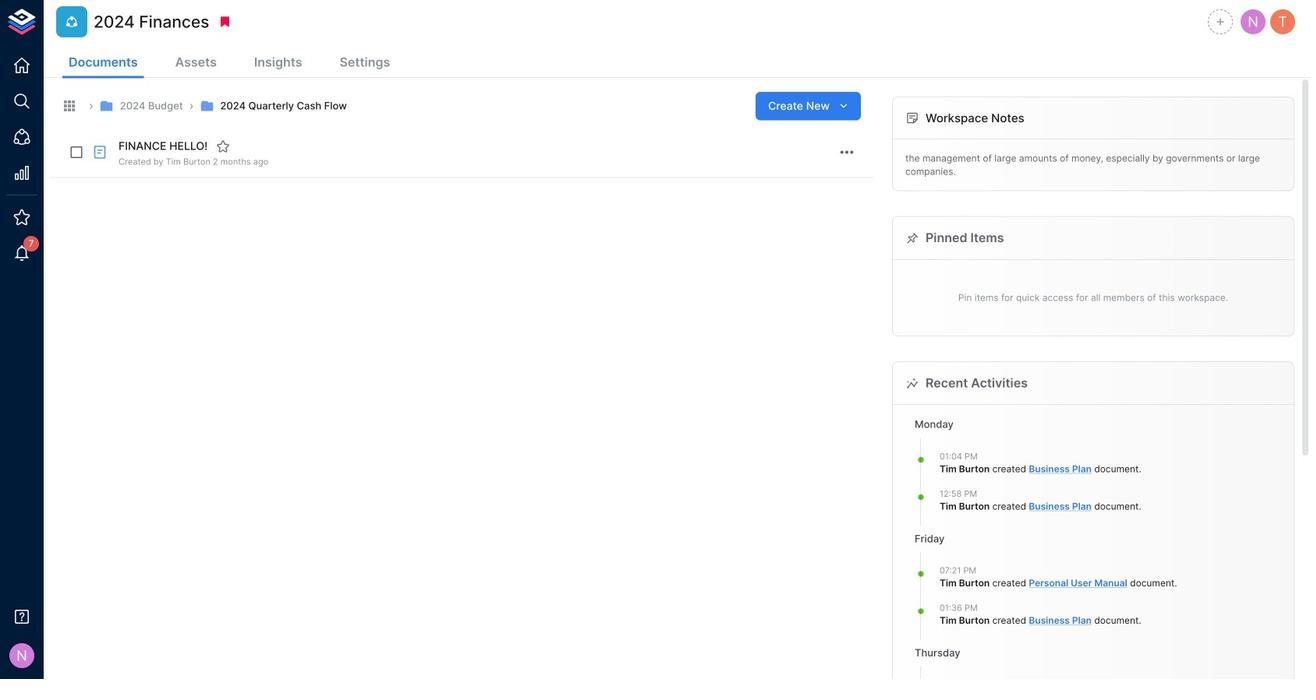 Task type: describe. For each thing, give the bounding box(es) containing it.
remove bookmark image
[[218, 15, 232, 29]]

favorite image
[[216, 140, 230, 154]]



Task type: vqa. For each thing, say whether or not it's contained in the screenshot.
Favorite image
yes



